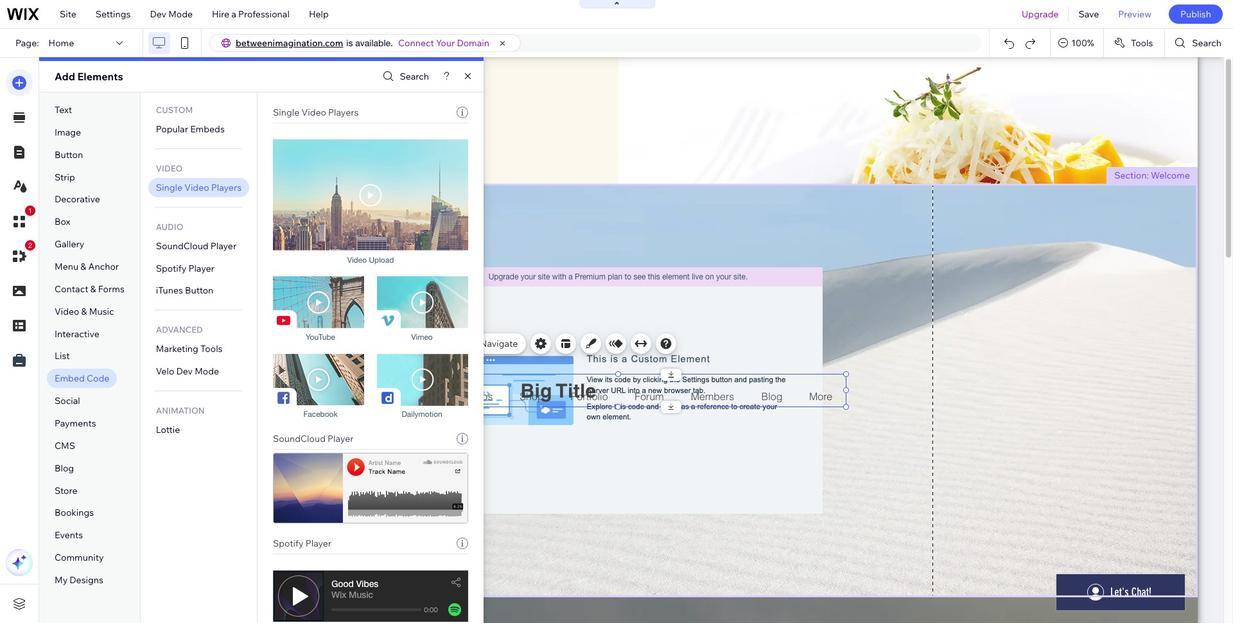 Task type: locate. For each thing, give the bounding box(es) containing it.
manage menu
[[399, 338, 459, 350]]

1
[[28, 207, 32, 215]]

&
[[81, 261, 86, 273], [90, 283, 96, 295], [81, 306, 87, 317]]

section:
[[1115, 170, 1150, 181]]

button
[[55, 149, 83, 160], [185, 285, 214, 297]]

search down publish
[[1193, 37, 1222, 49]]

0 horizontal spatial dev
[[150, 8, 166, 20]]

0 horizontal spatial single
[[156, 182, 183, 193]]

velo dev mode
[[156, 366, 219, 377]]

0 vertical spatial spotify player
[[156, 263, 215, 274]]

social
[[55, 395, 80, 407]]

1 vertical spatial search
[[400, 71, 429, 82]]

1 horizontal spatial players
[[328, 107, 359, 118]]

is
[[347, 38, 353, 48]]

blog
[[55, 463, 74, 474]]

menu down gallery
[[55, 261, 79, 273]]

1 horizontal spatial search
[[1193, 37, 1222, 49]]

forms
[[98, 283, 125, 295]]

strip
[[55, 171, 75, 183]]

spotify
[[156, 263, 187, 274], [273, 538, 304, 549]]

1 vertical spatial spotify
[[273, 538, 304, 549]]

video for video & music
[[55, 306, 79, 317]]

embed
[[55, 373, 85, 385]]

1 horizontal spatial dev
[[176, 366, 193, 377]]

popular
[[156, 123, 188, 135]]

player
[[211, 240, 237, 252], [189, 263, 215, 274], [328, 433, 354, 445], [306, 538, 332, 549]]

single video players
[[273, 107, 359, 118], [156, 182, 242, 193]]

1 horizontal spatial spotify player
[[273, 538, 332, 549]]

lottie
[[156, 424, 180, 436]]

1 vertical spatial &
[[90, 283, 96, 295]]

mode
[[168, 8, 193, 20], [195, 366, 219, 377]]

1 button
[[6, 206, 35, 235]]

0 vertical spatial tools
[[1132, 37, 1154, 49]]

1 vertical spatial mode
[[195, 366, 219, 377]]

& left anchor
[[81, 261, 86, 273]]

dev right velo
[[176, 366, 193, 377]]

0 horizontal spatial spotify player
[[156, 263, 215, 274]]

search down connect
[[400, 71, 429, 82]]

1 vertical spatial search button
[[380, 67, 429, 86]]

& left the forms
[[90, 283, 96, 295]]

soundcloud player
[[156, 240, 237, 252], [273, 433, 354, 445]]

single
[[273, 107, 300, 118], [156, 182, 183, 193]]

save
[[1079, 8, 1100, 20]]

1 vertical spatial menu
[[435, 338, 459, 350]]

search button down publish
[[1166, 29, 1234, 57]]

contact
[[55, 283, 88, 295]]

search button
[[1166, 29, 1234, 57], [380, 67, 429, 86]]

0 horizontal spatial players
[[211, 182, 242, 193]]

0 vertical spatial dev
[[150, 8, 166, 20]]

code
[[87, 373, 109, 385]]

is available. connect your domain
[[347, 37, 490, 49]]

manage
[[399, 338, 433, 350]]

1 horizontal spatial single video players
[[273, 107, 359, 118]]

video
[[302, 107, 326, 118], [156, 163, 183, 173], [185, 182, 209, 193], [348, 256, 367, 265], [55, 306, 79, 317]]

0 horizontal spatial spotify
[[156, 263, 187, 274]]

0 vertical spatial search button
[[1166, 29, 1234, 57]]

tools up velo dev mode
[[201, 343, 223, 355]]

& left music on the left of the page
[[81, 306, 87, 317]]

0 vertical spatial spotify
[[156, 263, 187, 274]]

add
[[55, 70, 75, 83]]

soundcloud
[[156, 240, 209, 252], [273, 433, 326, 445]]

contact & forms
[[55, 283, 125, 295]]

soundcloud down the audio
[[156, 240, 209, 252]]

soundcloud player down the audio
[[156, 240, 237, 252]]

dev mode
[[150, 8, 193, 20]]

menu for manage menu
[[435, 338, 459, 350]]

save button
[[1070, 0, 1109, 28]]

1 vertical spatial players
[[211, 182, 242, 193]]

menu right vimeo at the bottom of the page
[[435, 338, 459, 350]]

menu down manage menu at the left bottom of page
[[433, 364, 453, 374]]

dev right settings
[[150, 8, 166, 20]]

button down image
[[55, 149, 83, 160]]

preview button
[[1109, 0, 1162, 28]]

0 horizontal spatial soundcloud
[[156, 240, 209, 252]]

hire a professional
[[212, 8, 290, 20]]

popular embeds
[[156, 123, 225, 135]]

0 horizontal spatial soundcloud player
[[156, 240, 237, 252]]

1 vertical spatial dev
[[176, 366, 193, 377]]

settings
[[96, 8, 131, 20]]

1 horizontal spatial soundcloud player
[[273, 433, 354, 445]]

tools inside "button"
[[1132, 37, 1154, 49]]

navigate
[[481, 338, 518, 350]]

upgrade
[[1022, 8, 1059, 20]]

search button down connect
[[380, 67, 429, 86]]

my designs
[[55, 575, 103, 586]]

hire
[[212, 8, 230, 20]]

video upload
[[348, 256, 394, 265]]

0 vertical spatial &
[[81, 261, 86, 273]]

0 horizontal spatial mode
[[168, 8, 193, 20]]

0 horizontal spatial button
[[55, 149, 83, 160]]

1 vertical spatial soundcloud
[[273, 433, 326, 445]]

1 vertical spatial button
[[185, 285, 214, 297]]

bookings
[[55, 507, 94, 519]]

2 vertical spatial menu
[[433, 364, 453, 374]]

text
[[55, 104, 72, 116]]

anchor
[[88, 261, 119, 273]]

payments
[[55, 418, 96, 429]]

button right itunes
[[185, 285, 214, 297]]

1 vertical spatial tools
[[201, 343, 223, 355]]

my
[[55, 575, 68, 586]]

vimeo
[[412, 333, 433, 342]]

1 vertical spatial single
[[156, 182, 183, 193]]

tools down preview button at the right of page
[[1132, 37, 1154, 49]]

2 vertical spatial &
[[81, 306, 87, 317]]

animation
[[156, 406, 205, 416]]

1 horizontal spatial mode
[[195, 366, 219, 377]]

& for video
[[81, 306, 87, 317]]

1 vertical spatial soundcloud player
[[273, 433, 354, 445]]

0 vertical spatial soundcloud
[[156, 240, 209, 252]]

1 horizontal spatial tools
[[1132, 37, 1154, 49]]

1 horizontal spatial single
[[273, 107, 300, 118]]

dev
[[150, 8, 166, 20], [176, 366, 193, 377]]

section: welcome
[[1115, 170, 1191, 181]]

spotify player
[[156, 263, 215, 274], [273, 538, 332, 549]]

& for contact
[[90, 283, 96, 295]]

1 horizontal spatial search button
[[1166, 29, 1234, 57]]

mode down marketing tools
[[195, 366, 219, 377]]

embed code
[[55, 373, 109, 385]]

0 vertical spatial single
[[273, 107, 300, 118]]

mode left hire
[[168, 8, 193, 20]]

audio
[[156, 222, 184, 232]]

1 horizontal spatial soundcloud
[[273, 433, 326, 445]]

cms
[[55, 440, 75, 452]]

0 horizontal spatial single video players
[[156, 182, 242, 193]]

soundcloud down facebook
[[273, 433, 326, 445]]

menu
[[55, 261, 79, 273], [435, 338, 459, 350], [433, 364, 453, 374]]

2
[[28, 242, 32, 249]]

0 horizontal spatial search button
[[380, 67, 429, 86]]

search
[[1193, 37, 1222, 49], [400, 71, 429, 82]]

0 vertical spatial menu
[[55, 261, 79, 273]]

video & music
[[55, 306, 114, 317]]

soundcloud player down facebook
[[273, 433, 354, 445]]

1 vertical spatial single video players
[[156, 182, 242, 193]]

players
[[328, 107, 359, 118], [211, 182, 242, 193]]



Task type: describe. For each thing, give the bounding box(es) containing it.
domain
[[457, 37, 490, 49]]

horizontal menu
[[394, 364, 453, 374]]

elements
[[77, 70, 123, 83]]

0 horizontal spatial search
[[400, 71, 429, 82]]

betweenimagination.com
[[236, 37, 343, 49]]

image
[[55, 127, 81, 138]]

100%
[[1072, 37, 1095, 49]]

0 vertical spatial players
[[328, 107, 359, 118]]

0 horizontal spatial tools
[[201, 343, 223, 355]]

tools button
[[1105, 29, 1165, 57]]

advanced
[[156, 325, 203, 335]]

video for video upload
[[348, 256, 367, 265]]

menu for horizontal menu
[[433, 364, 453, 374]]

list
[[55, 351, 70, 362]]

welcome
[[1152, 170, 1191, 181]]

2 button
[[6, 240, 35, 270]]

dailymotion
[[402, 410, 443, 419]]

preview
[[1119, 8, 1152, 20]]

events
[[55, 530, 83, 541]]

decorative
[[55, 194, 100, 205]]

0 vertical spatial mode
[[168, 8, 193, 20]]

1 vertical spatial spotify player
[[273, 538, 332, 549]]

professional
[[238, 8, 290, 20]]

marketing tools
[[156, 343, 223, 355]]

0 vertical spatial single video players
[[273, 107, 359, 118]]

designs
[[70, 575, 103, 586]]

store
[[55, 485, 77, 497]]

itunes button
[[156, 285, 214, 297]]

1 horizontal spatial spotify
[[273, 538, 304, 549]]

facebook
[[304, 410, 338, 419]]

youtube
[[306, 333, 336, 342]]

community
[[55, 552, 104, 564]]

0 vertical spatial soundcloud player
[[156, 240, 237, 252]]

site
[[60, 8, 76, 20]]

add elements
[[55, 70, 123, 83]]

connect
[[398, 37, 434, 49]]

your
[[436, 37, 455, 49]]

& for menu
[[81, 261, 86, 273]]

gallery
[[55, 239, 84, 250]]

upload
[[369, 256, 394, 265]]

help
[[309, 8, 329, 20]]

video for video
[[156, 163, 183, 173]]

home
[[49, 37, 74, 49]]

available.
[[356, 38, 393, 48]]

velo
[[156, 366, 174, 377]]

box
[[55, 216, 70, 228]]

menu & anchor
[[55, 261, 119, 273]]

0 vertical spatial button
[[55, 149, 83, 160]]

0 vertical spatial search
[[1193, 37, 1222, 49]]

music
[[89, 306, 114, 317]]

publish
[[1181, 8, 1212, 20]]

embeds
[[190, 123, 225, 135]]

100% button
[[1052, 29, 1104, 57]]

horizontal
[[394, 364, 431, 374]]

publish button
[[1170, 4, 1224, 24]]

interactive
[[55, 328, 100, 340]]

custom
[[156, 105, 193, 115]]

marketing
[[156, 343, 199, 355]]

1 horizontal spatial button
[[185, 285, 214, 297]]

a
[[232, 8, 236, 20]]

itunes
[[156, 285, 183, 297]]



Task type: vqa. For each thing, say whether or not it's contained in the screenshot.
"Site Pages and Menu"
no



